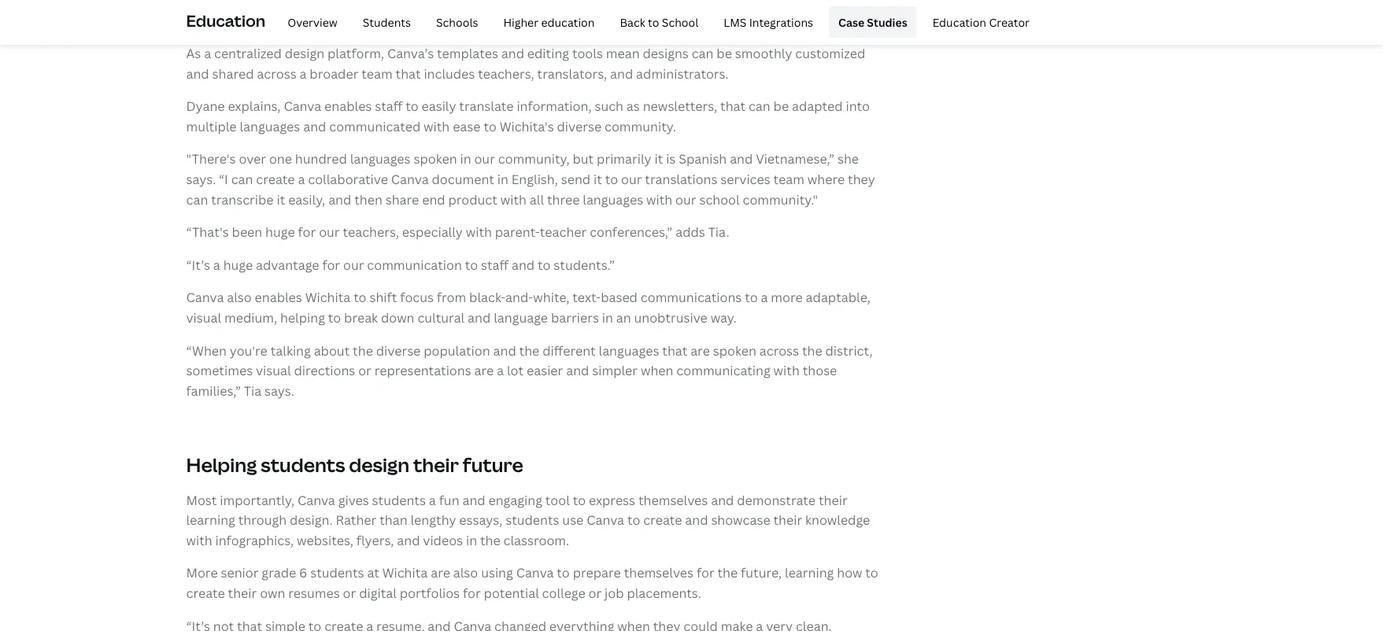 Task type: describe. For each thing, give the bounding box(es) containing it.
clear
[[301, 0, 332, 9]]

students up the "design."
[[261, 452, 345, 478]]

community,
[[498, 151, 570, 167]]

canva up the "design."
[[298, 492, 335, 508]]

back to school
[[620, 14, 699, 29]]

lengthy
[[411, 512, 456, 529]]

and up "services"
[[730, 151, 753, 167]]

1 vertical spatial are
[[474, 362, 494, 379]]

fun
[[439, 492, 459, 508]]

barriers
[[551, 309, 599, 326]]

1 vertical spatial design
[[349, 452, 409, 478]]

end
[[422, 191, 445, 208]]

0 horizontal spatial teachers,
[[343, 224, 399, 241]]

2 horizontal spatial are
[[691, 342, 710, 359]]

0 horizontal spatial or
[[343, 585, 356, 602]]

in inside 'canva also enables wichita to shift focus from black-and-white, text-based communications to a more adaptable, visual medium, helping to break down cultural and language barriers in an unobtrusive way.'
[[602, 309, 613, 326]]

for up placements.
[[697, 565, 715, 582]]

for down easily,
[[298, 224, 316, 241]]

in left 'english,'
[[497, 171, 508, 188]]

unobtrusive
[[634, 309, 708, 326]]

gives
[[338, 492, 369, 508]]

included.
[[423, 12, 479, 29]]

is right so
[[749, 0, 758, 9]]

"when you're talking about the diverse population and the different languages that are spoken across the district, sometimes visual directions or representations are a lot easier and simpler when communicating with those families," tia says.
[[186, 342, 873, 399]]

canva also enables wichita to shift focus from black-and-white, text-based communications to a more adaptable, visual medium, helping to break down cultural and language barriers in an unobtrusive way.
[[186, 289, 871, 326]]

for inside having consistent, clear and professional messaging is important for a school district, but so is being able to tailor that message to make sure everyone is included.
[[583, 0, 600, 9]]

three
[[547, 191, 580, 208]]

to up white,
[[538, 256, 551, 273]]

"there's over one hundred languages spoken in our community, but primarily it is spanish and vietnamese," she says. "i can create a collaborative canva document in english, send it to our translations services team where they can transcribe it easily, and then share end product with all three languages with our school community."
[[186, 151, 875, 208]]

to down "that's been huge for our teachers, especially with parent-teacher conferences," adds tia.
[[465, 256, 478, 273]]

directions
[[294, 362, 355, 379]]

students up classroom. at the left bottom of page
[[506, 512, 559, 529]]

canva inside dyane explains, canva enables staff to easily translate information, such as newsletters, that can be adapted into multiple languages and communicated with ease to wichita's diverse community.
[[284, 98, 321, 115]]

down
[[381, 309, 415, 326]]

a inside 'canva also enables wichita to shift focus from black-and-white, text-based communications to a more adaptable, visual medium, helping to break down cultural and language barriers in an unobtrusive way.'
[[761, 289, 768, 306]]

sure
[[321, 12, 347, 29]]

conferences,"
[[590, 224, 673, 241]]

you're
[[230, 342, 268, 359]]

across inside the "when you're talking about the diverse population and the different languages that are spoken across the district, sometimes visual directions or representations are a lot easier and simpler when communicating with those families," tia says.
[[760, 342, 799, 359]]

can inside as a centralized design platform, canva's templates and editing tools mean designs can be smoothly customized and shared across a broader team that includes teachers, translators, and administrators.
[[692, 45, 714, 62]]

translate
[[459, 98, 514, 115]]

smoothly
[[735, 45, 792, 62]]

our up document
[[474, 151, 495, 167]]

families,"
[[186, 382, 241, 399]]

about
[[314, 342, 350, 359]]

create inside "most importantly, canva gives students a fun and engaging tool to express themselves and demonstrate their learning through design. rather than lengthy essays, students use canva to create and showcase their knowledge with infographics, websites, flyers, and videos in the classroom."
[[643, 512, 682, 529]]

and inside 'canva also enables wichita to shift focus from black-and-white, text-based communications to a more adaptable, visual medium, helping to break down cultural and language barriers in an unobtrusive way.'
[[468, 309, 491, 326]]

their up fun
[[413, 452, 459, 478]]

future,
[[741, 565, 782, 582]]

a inside having consistent, clear and professional messaging is important for a school district, but so is being able to tailor that message to make sure everyone is included.
[[603, 0, 611, 9]]

languages inside dyane explains, canva enables staff to easily translate information, such as newsletters, that can be adapted into multiple languages and communicated with ease to wichita's diverse community.
[[240, 118, 300, 135]]

talking
[[271, 342, 311, 359]]

how
[[837, 565, 862, 582]]

and inside having consistent, clear and professional messaging is important for a school district, but so is being able to tailor that message to make sure everyone is included.
[[335, 0, 358, 9]]

in inside "most importantly, canva gives students a fun and engaging tool to express themselves and demonstrate their learning through design. rather than lengthy essays, students use canva to create and showcase their knowledge with infographics, websites, flyers, and videos in the classroom."
[[466, 532, 477, 549]]

higher
[[503, 14, 539, 29]]

school
[[662, 14, 699, 29]]

a inside "most importantly, canva gives students a fun and engaging tool to express themselves and demonstrate their learning through design. rather than lengthy essays, students use canva to create and showcase their knowledge with infographics, websites, flyers, and videos in the classroom."
[[429, 492, 436, 508]]

demonstrate
[[737, 492, 816, 508]]

schools
[[436, 14, 478, 29]]

communication
[[367, 256, 462, 273]]

more
[[186, 565, 218, 582]]

to down translate
[[484, 118, 497, 135]]

dyane
[[186, 98, 225, 115]]

our down primarily
[[621, 171, 642, 188]]

the up lot
[[519, 342, 540, 359]]

education for education creator
[[933, 14, 986, 29]]

newsletters,
[[643, 98, 717, 115]]

huge for a
[[223, 256, 253, 273]]

community.
[[605, 118, 676, 135]]

administrators.
[[636, 65, 729, 82]]

but inside having consistent, clear and professional messaging is important for a school district, but so is being able to tailor that message to make sure everyone is included.
[[707, 0, 728, 9]]

can right "i
[[231, 171, 253, 188]]

college
[[542, 585, 586, 602]]

menu bar containing overview
[[272, 6, 1039, 38]]

helping
[[280, 309, 325, 326]]

than
[[380, 512, 408, 529]]

and down as
[[186, 65, 209, 82]]

to down express
[[627, 512, 640, 529]]

enables inside 'canva also enables wichita to shift focus from black-and-white, text-based communications to a more adaptable, visual medium, helping to break down cultural and language barriers in an unobtrusive way.'
[[255, 289, 302, 306]]

to up use
[[573, 492, 586, 508]]

education creator link
[[923, 6, 1039, 38]]

and down than
[[397, 532, 420, 549]]

lms integrations link
[[714, 6, 823, 38]]

to up the college
[[557, 565, 570, 582]]

infographics,
[[215, 532, 294, 549]]

be inside as a centralized design platform, canva's templates and editing tools mean designs can be smoothly customized and shared across a broader team that includes teachers, translators, and administrators.
[[717, 45, 732, 62]]

0 vertical spatial it
[[655, 151, 663, 167]]

communicated
[[329, 118, 421, 135]]

our up the break
[[343, 256, 364, 273]]

with down 'product'
[[466, 224, 492, 241]]

having
[[186, 0, 228, 9]]

or inside the "when you're talking about the diverse population and the different languages that are spoken across the district, sometimes visual directions or representations are a lot easier and simpler when communicating with those families," tia says.
[[358, 362, 371, 379]]

with left "all"
[[501, 191, 527, 208]]

where
[[808, 171, 845, 188]]

and down 'mean'
[[610, 65, 633, 82]]

so
[[731, 0, 746, 9]]

primarily
[[597, 151, 652, 167]]

with inside the "when you're talking about the diverse population and the different languages that are spoken across the district, sometimes visual directions or representations are a lot easier and simpler when communicating with those families," tia says.
[[774, 362, 800, 379]]

be inside dyane explains, canva enables staff to easily translate information, such as newsletters, that can be adapted into multiple languages and communicated with ease to wichita's diverse community.
[[774, 98, 789, 115]]

send
[[561, 171, 591, 188]]

and inside dyane explains, canva enables staff to easily translate information, such as newsletters, that can be adapted into multiple languages and communicated with ease to wichita's diverse community.
[[303, 118, 326, 135]]

diverse inside the "when you're talking about the diverse population and the different languages that are spoken across the district, sometimes visual directions or representations are a lot easier and simpler when communicating with those families," tia says.
[[376, 342, 421, 359]]

potential
[[484, 585, 539, 602]]

simpler
[[592, 362, 638, 379]]

their up knowledge
[[819, 492, 848, 508]]

includes
[[424, 65, 475, 82]]

consistent,
[[231, 0, 298, 9]]

students link
[[353, 6, 420, 38]]

and up essays,
[[462, 492, 485, 508]]

1 horizontal spatial it
[[594, 171, 602, 188]]

a left broader
[[300, 65, 307, 82]]

professional
[[361, 0, 436, 9]]

to left easily at left top
[[406, 98, 419, 115]]

spoken inside the "when you're talking about the diverse population and the different languages that are spoken across the district, sometimes visual directions or representations are a lot easier and simpler when communicating with those families," tia says.
[[713, 342, 757, 359]]

express
[[589, 492, 635, 508]]

themselves inside "most importantly, canva gives students a fun and engaging tool to express themselves and demonstrate their learning through design. rather than lengthy essays, students use canva to create and showcase their knowledge with infographics, websites, flyers, and videos in the classroom."
[[638, 492, 708, 508]]

showcase
[[711, 512, 770, 529]]

wichita inside more senior grade 6 students at wichita are also using canva to prepare themselves for the future, learning how to create their own resumes or digital portfolios for potential college or job placements.
[[382, 565, 428, 582]]

as
[[186, 45, 201, 62]]

classroom.
[[503, 532, 569, 549]]

essays,
[[459, 512, 503, 529]]

the inside more senior grade 6 students at wichita are also using canva to prepare themselves for the future, learning how to create their own resumes or digital portfolios for potential college or job placements.
[[718, 565, 738, 582]]

most importantly, canva gives students a fun and engaging tool to express themselves and demonstrate their learning through design. rather than lengthy essays, students use canva to create and showcase their knowledge with infographics, websites, flyers, and videos in the classroom.
[[186, 492, 870, 549]]

team inside "there's over one hundred languages spoken in our community, but primarily it is spanish and vietnamese," she says. "i can create a collaborative canva document in english, send it to our translations services team where they can transcribe it easily, and then share end product with all three languages with our school community."
[[774, 171, 805, 188]]

knowledge
[[805, 512, 870, 529]]

their down demonstrate
[[774, 512, 802, 529]]

through
[[238, 512, 287, 529]]

easier
[[527, 362, 563, 379]]

"that's been huge for our teachers, especially with parent-teacher conferences," adds tia.
[[186, 224, 729, 241]]

languages inside the "when you're talking about the diverse population and the different languages that are spoken across the district, sometimes visual directions or representations are a lot easier and simpler when communicating with those families," tia says.
[[599, 342, 659, 359]]

transcribe
[[211, 191, 274, 208]]

teachers, inside as a centralized design platform, canva's templates and editing tools mean designs can be smoothly customized and shared across a broader team that includes teachers, translators, and administrators.
[[478, 65, 534, 82]]

create for says.
[[256, 171, 295, 188]]

make
[[286, 12, 318, 29]]

to left more
[[745, 289, 758, 306]]

one
[[269, 151, 292, 167]]

such
[[595, 98, 624, 115]]

the up those
[[802, 342, 822, 359]]

flyers,
[[356, 532, 394, 549]]

district, inside having consistent, clear and professional messaging is important for a school district, but so is being able to tailor that message to make sure everyone is included.
[[657, 0, 704, 9]]

websites,
[[297, 532, 353, 549]]

those
[[803, 362, 837, 379]]

hundred
[[295, 151, 347, 167]]

and left showcase at the right of the page
[[685, 512, 708, 529]]

students inside more senior grade 6 students at wichita are also using canva to prepare themselves for the future, learning how to create their own resumes or digital portfolios for potential college or job placements.
[[310, 565, 364, 582]]

focus
[[400, 289, 434, 306]]

shared
[[212, 65, 254, 82]]

she
[[838, 151, 859, 167]]

and down different at the left bottom of page
[[566, 362, 589, 379]]

our down easily,
[[319, 224, 340, 241]]

communicating
[[677, 362, 771, 379]]

can inside dyane explains, canva enables staff to easily translate information, such as newsletters, that can be adapted into multiple languages and communicated with ease to wichita's diverse community.
[[749, 98, 771, 115]]

education for education
[[186, 9, 265, 31]]

is up "higher" at the left of the page
[[505, 0, 515, 9]]

that inside as a centralized design platform, canva's templates and editing tools mean designs can be smoothly customized and shared across a broader team that includes teachers, translators, and administrators.
[[396, 65, 421, 82]]

easily,
[[288, 191, 325, 208]]

higher education link
[[494, 6, 604, 38]]

can up "that's
[[186, 191, 208, 208]]

huge for been
[[265, 224, 295, 241]]

broader
[[310, 65, 359, 82]]



Task type: locate. For each thing, give the bounding box(es) containing it.
0 horizontal spatial learning
[[186, 512, 235, 529]]

0 horizontal spatial huge
[[223, 256, 253, 273]]

a right the "it's
[[213, 256, 220, 273]]

"there's
[[186, 151, 236, 167]]

cultural
[[418, 309, 465, 326]]

0 vertical spatial themselves
[[638, 492, 708, 508]]

1 horizontal spatial or
[[358, 362, 371, 379]]

centralized
[[214, 45, 282, 62]]

is inside "there's over one hundred languages spoken in our community, but primarily it is spanish and vietnamese," she says. "i can create a collaborative canva document in english, send it to our translations services team where they can transcribe it easily, and then share end product with all three languages with our school community."
[[666, 151, 676, 167]]

0 horizontal spatial team
[[362, 65, 393, 82]]

1 horizontal spatial team
[[774, 171, 805, 188]]

community."
[[743, 191, 818, 208]]

is down professional at the left of the page
[[410, 12, 420, 29]]

with down translations in the top of the page
[[646, 191, 673, 208]]

it up translations in the top of the page
[[655, 151, 663, 167]]

diverse up the "representations"
[[376, 342, 421, 359]]

but
[[707, 0, 728, 9], [573, 151, 594, 167]]

canva down the "it's
[[186, 289, 224, 306]]

dyane explains, canva enables staff to easily translate information, such as newsletters, that can be adapted into multiple languages and communicated with ease to wichita's diverse community.
[[186, 98, 870, 135]]

school up back
[[614, 0, 654, 9]]

parent-
[[495, 224, 540, 241]]

1 vertical spatial huge
[[223, 256, 253, 273]]

visual for also
[[186, 309, 221, 326]]

in up document
[[460, 151, 471, 167]]

1 vertical spatial district,
[[826, 342, 873, 359]]

communications
[[641, 289, 742, 306]]

1 horizontal spatial learning
[[785, 565, 834, 582]]

digital
[[359, 585, 397, 602]]

0 horizontal spatial but
[[573, 151, 594, 167]]

1 horizontal spatial school
[[699, 191, 740, 208]]

0 vertical spatial team
[[362, 65, 393, 82]]

1 vertical spatial says.
[[265, 382, 294, 399]]

0 horizontal spatial design
[[285, 45, 324, 62]]

designs
[[643, 45, 689, 62]]

teachers, up translate
[[478, 65, 534, 82]]

2 vertical spatial create
[[186, 585, 225, 602]]

create
[[256, 171, 295, 188], [643, 512, 682, 529], [186, 585, 225, 602]]

0 horizontal spatial create
[[186, 585, 225, 602]]

students
[[363, 14, 411, 29]]

1 horizontal spatial be
[[774, 98, 789, 115]]

that inside dyane explains, canva enables staff to easily translate information, such as newsletters, that can be adapted into multiple languages and communicated with ease to wichita's diverse community.
[[720, 98, 746, 115]]

and down the collaborative
[[328, 191, 351, 208]]

says. inside the "when you're talking about the diverse population and the different languages that are spoken across the district, sometimes visual directions or representations are a lot easier and simpler when communicating with those families," tia says.
[[265, 382, 294, 399]]

a left more
[[761, 289, 768, 306]]

education
[[541, 14, 595, 29]]

and up hundred
[[303, 118, 326, 135]]

0 vertical spatial school
[[614, 0, 654, 9]]

with left those
[[774, 362, 800, 379]]

across inside as a centralized design platform, canva's templates and editing tools mean designs can be smoothly customized and shared across a broader team that includes teachers, translators, and administrators.
[[257, 65, 297, 82]]

school inside having consistent, clear and professional messaging is important for a school district, but so is being able to tailor that message to make sure everyone is included.
[[614, 0, 654, 9]]

says.
[[186, 171, 216, 188], [265, 382, 294, 399]]

from
[[437, 289, 466, 306]]

2 horizontal spatial or
[[589, 585, 602, 602]]

a up 'mean'
[[603, 0, 611, 9]]

1 horizontal spatial district,
[[826, 342, 873, 359]]

when
[[641, 362, 674, 379]]

diverse down information,
[[557, 118, 602, 135]]

wichita inside 'canva also enables wichita to shift focus from black-and-white, text-based communications to a more adaptable, visual medium, helping to break down cultural and language barriers in an unobtrusive way.'
[[305, 289, 351, 306]]

to left the break
[[328, 309, 341, 326]]

is
[[505, 0, 515, 9], [749, 0, 758, 9], [410, 12, 420, 29], [666, 151, 676, 167]]

1 vertical spatial enables
[[255, 289, 302, 306]]

themselves inside more senior grade 6 students at wichita are also using canva to prepare themselves for the future, learning how to create their own resumes or digital portfolios for potential college or job placements.
[[624, 565, 694, 582]]

0 vertical spatial also
[[227, 289, 252, 306]]

for left potential
[[463, 585, 481, 602]]

back to school link
[[611, 6, 708, 38]]

also left using
[[453, 565, 478, 582]]

in
[[460, 151, 471, 167], [497, 171, 508, 188], [602, 309, 613, 326], [466, 532, 477, 549]]

also inside 'canva also enables wichita to shift focus from black-and-white, text-based communications to a more adaptable, visual medium, helping to break down cultural and language barriers in an unobtrusive way.'
[[227, 289, 252, 306]]

0 vertical spatial are
[[691, 342, 710, 359]]

1 vertical spatial create
[[643, 512, 682, 529]]

1 horizontal spatial across
[[760, 342, 799, 359]]

canva inside "there's over one hundred languages spoken in our community, but primarily it is spanish and vietnamese," she says. "i can create a collaborative canva document in english, send it to our translations services team where they can transcribe it easily, and then share end product with all three languages with our school community."
[[391, 171, 429, 188]]

2 vertical spatial it
[[277, 191, 285, 208]]

1 horizontal spatial huge
[[265, 224, 295, 241]]

0 vertical spatial spoken
[[414, 151, 457, 167]]

team inside as a centralized design platform, canva's templates and editing tools mean designs can be smoothly customized and shared across a broader team that includes teachers, translators, and administrators.
[[362, 65, 393, 82]]

enables inside dyane explains, canva enables staff to easily translate information, such as newsletters, that can be adapted into multiple languages and communicated with ease to wichita's diverse community.
[[324, 98, 372, 115]]

most
[[186, 492, 217, 508]]

and up and-
[[512, 256, 535, 273]]

0 horizontal spatial school
[[614, 0, 654, 9]]

0 vertical spatial district,
[[657, 0, 704, 9]]

1 vertical spatial school
[[699, 191, 740, 208]]

0 vertical spatial staff
[[375, 98, 403, 115]]

that
[[186, 12, 211, 29], [396, 65, 421, 82], [720, 98, 746, 115], [662, 342, 688, 359]]

create inside "there's over one hundred languages spoken in our community, but primarily it is spanish and vietnamese," she says. "i can create a collaborative canva document in english, send it to our translations services team where they can transcribe it easily, and then share end product with all three languages with our school community."
[[256, 171, 295, 188]]

break
[[344, 309, 378, 326]]

everyone
[[351, 12, 407, 29]]

job
[[605, 585, 624, 602]]

for right advantage
[[322, 256, 340, 273]]

and down "higher" at the left of the page
[[501, 45, 524, 62]]

education inside 'link'
[[933, 14, 986, 29]]

design inside as a centralized design platform, canva's templates and editing tools mean designs can be smoothly customized and shared across a broader team that includes teachers, translators, and administrators.
[[285, 45, 324, 62]]

education creator
[[933, 14, 1030, 29]]

0 vertical spatial but
[[707, 0, 728, 9]]

wichita right at
[[382, 565, 428, 582]]

or left digital
[[343, 585, 356, 602]]

visual inside the "when you're talking about the diverse population and the different languages that are spoken across the district, sometimes visual directions or representations are a lot easier and simpler when communicating with those families," tia says.
[[256, 362, 291, 379]]

and up showcase at the right of the page
[[711, 492, 734, 508]]

staff up black-
[[481, 256, 509, 273]]

our down translations in the top of the page
[[676, 191, 696, 208]]

canva inside 'canva also enables wichita to shift focus from black-and-white, text-based communications to a more adaptable, visual medium, helping to break down cultural and language barriers in an unobtrusive way.'
[[186, 289, 224, 306]]

says. right tia
[[265, 382, 294, 399]]

be left adapted
[[774, 98, 789, 115]]

able
[[798, 0, 824, 9]]

and down black-
[[468, 309, 491, 326]]

as
[[627, 98, 640, 115]]

helping students design their future
[[186, 452, 523, 478]]

1 vertical spatial visual
[[256, 362, 291, 379]]

1 horizontal spatial diverse
[[557, 118, 602, 135]]

0 vertical spatial visual
[[186, 309, 221, 326]]

languages down communicated
[[350, 151, 411, 167]]

and
[[335, 0, 358, 9], [501, 45, 524, 62], [186, 65, 209, 82], [610, 65, 633, 82], [303, 118, 326, 135], [730, 151, 753, 167], [328, 191, 351, 208], [512, 256, 535, 273], [468, 309, 491, 326], [493, 342, 516, 359], [566, 362, 589, 379], [462, 492, 485, 508], [711, 492, 734, 508], [685, 512, 708, 529], [397, 532, 420, 549]]

1 vertical spatial learning
[[785, 565, 834, 582]]

huge right been on the left
[[265, 224, 295, 241]]

1 vertical spatial but
[[573, 151, 594, 167]]

for
[[583, 0, 600, 9], [298, 224, 316, 241], [322, 256, 340, 273], [697, 565, 715, 582], [463, 585, 481, 602]]

medium,
[[224, 309, 277, 326]]

that down canva's
[[396, 65, 421, 82]]

visual inside 'canva also enables wichita to shift focus from black-and-white, text-based communications to a more adaptable, visual medium, helping to break down cultural and language barriers in an unobtrusive way.'
[[186, 309, 221, 326]]

1 vertical spatial staff
[[481, 256, 509, 273]]

then
[[354, 191, 383, 208]]

services
[[721, 171, 771, 188]]

spanish
[[679, 151, 727, 167]]

says. inside "there's over one hundred languages spoken in our community, but primarily it is spanish and vietnamese," she says. "i can create a collaborative canva document in english, send it to our translations services team where they can transcribe it easily, and then share end product with all three languages with our school community."
[[186, 171, 216, 188]]

create inside more senior grade 6 students at wichita are also using canva to prepare themselves for the future, learning how to create their own resumes or digital portfolios for potential college or job placements.
[[186, 585, 225, 602]]

0 vertical spatial diverse
[[557, 118, 602, 135]]

or right directions
[[358, 362, 371, 379]]

can up administrators.
[[692, 45, 714, 62]]

learning left 'how'
[[785, 565, 834, 582]]

videos
[[423, 532, 463, 549]]

0 horizontal spatial diverse
[[376, 342, 421, 359]]

are inside more senior grade 6 students at wichita are also using canva to prepare themselves for the future, learning how to create their own resumes or digital portfolios for potential college or job placements.
[[431, 565, 450, 582]]

visual down talking
[[256, 362, 291, 379]]

that inside having consistent, clear and professional messaging is important for a school district, but so is being able to tailor that message to make sure everyone is included.
[[186, 12, 211, 29]]

1 horizontal spatial enables
[[324, 98, 372, 115]]

students
[[261, 452, 345, 478], [372, 492, 426, 508], [506, 512, 559, 529], [310, 565, 364, 582]]

0 horizontal spatial it
[[277, 191, 285, 208]]

to right 'how'
[[866, 565, 878, 582]]

1 vertical spatial also
[[453, 565, 478, 582]]

canva down express
[[587, 512, 624, 529]]

design up gives
[[349, 452, 409, 478]]

rather
[[336, 512, 377, 529]]

0 horizontal spatial be
[[717, 45, 732, 62]]

the right "about"
[[353, 342, 373, 359]]

languages
[[240, 118, 300, 135], [350, 151, 411, 167], [583, 191, 643, 208], [599, 342, 659, 359]]

future
[[463, 452, 523, 478]]

back
[[620, 14, 645, 29]]

1 horizontal spatial teachers,
[[478, 65, 534, 82]]

canva inside more senior grade 6 students at wichita are also using canva to prepare themselves for the future, learning how to create their own resumes or digital portfolios for potential college or job placements.
[[516, 565, 554, 582]]

2 horizontal spatial it
[[655, 151, 663, 167]]

0 vertical spatial huge
[[265, 224, 295, 241]]

create down more
[[186, 585, 225, 602]]

also inside more senior grade 6 students at wichita are also using canva to prepare themselves for the future, learning how to create their own resumes or digital portfolios for potential college or job placements.
[[453, 565, 478, 582]]

0 vertical spatial create
[[256, 171, 295, 188]]

0 vertical spatial be
[[717, 45, 732, 62]]

1 horizontal spatial visual
[[256, 362, 291, 379]]

or left job
[[589, 585, 602, 602]]

wichita's
[[500, 118, 554, 135]]

"it's
[[186, 256, 210, 273]]

6
[[299, 565, 307, 582]]

templates
[[437, 45, 498, 62]]

school inside "there's over one hundred languages spoken in our community, but primarily it is spanish and vietnamese," she says. "i can create a collaborative canva document in english, send it to our translations services team where they can transcribe it easily, and then share end product with all three languages with our school community."
[[699, 191, 740, 208]]

staff inside dyane explains, canva enables staff to easily translate information, such as newsletters, that can be adapted into multiple languages and communicated with ease to wichita's diverse community.
[[375, 98, 403, 115]]

tool
[[545, 492, 570, 508]]

messaging
[[439, 0, 502, 9]]

explains,
[[228, 98, 281, 115]]

and up sure
[[335, 0, 358, 9]]

spoken
[[414, 151, 457, 167], [713, 342, 757, 359]]

for up the education
[[583, 0, 600, 9]]

0 horizontal spatial spoken
[[414, 151, 457, 167]]

that right newsletters,
[[720, 98, 746, 115]]

create up placements.
[[643, 512, 682, 529]]

languages up conferences,"
[[583, 191, 643, 208]]

1 horizontal spatial also
[[453, 565, 478, 582]]

0 vertical spatial across
[[257, 65, 297, 82]]

been
[[232, 224, 262, 241]]

the down essays,
[[480, 532, 500, 549]]

staff up communicated
[[375, 98, 403, 115]]

schools link
[[427, 6, 488, 38]]

1 horizontal spatial are
[[474, 362, 494, 379]]

lms integrations
[[724, 14, 813, 29]]

use
[[562, 512, 584, 529]]

with inside dyane explains, canva enables staff to easily translate information, such as newsletters, that can be adapted into multiple languages and communicated with ease to wichita's diverse community.
[[424, 118, 450, 135]]

create down one
[[256, 171, 295, 188]]

information,
[[517, 98, 592, 115]]

2 horizontal spatial create
[[643, 512, 682, 529]]

easily
[[422, 98, 456, 115]]

language
[[494, 309, 548, 326]]

can
[[692, 45, 714, 62], [749, 98, 771, 115], [231, 171, 253, 188], [186, 191, 208, 208]]

1 horizontal spatial create
[[256, 171, 295, 188]]

at
[[367, 565, 379, 582]]

0 vertical spatial design
[[285, 45, 324, 62]]

it right send
[[594, 171, 602, 188]]

1 vertical spatial be
[[774, 98, 789, 115]]

especially
[[402, 224, 463, 241]]

team down the platform,
[[362, 65, 393, 82]]

canva down broader
[[284, 98, 321, 115]]

students."
[[554, 256, 615, 273]]

editing
[[527, 45, 569, 62]]

0 vertical spatial enables
[[324, 98, 372, 115]]

diverse inside dyane explains, canva enables staff to easily translate information, such as newsletters, that can be adapted into multiple languages and communicated with ease to wichita's diverse community.
[[557, 118, 602, 135]]

0 horizontal spatial education
[[186, 9, 265, 31]]

in down essays,
[[466, 532, 477, 549]]

text-
[[573, 289, 601, 306]]

0 vertical spatial learning
[[186, 512, 235, 529]]

1 horizontal spatial says.
[[265, 382, 294, 399]]

advantage
[[256, 256, 319, 273]]

0 horizontal spatial also
[[227, 289, 252, 306]]

school up tia.
[[699, 191, 740, 208]]

with inside "most importantly, canva gives students a fun and engaging tool to express themselves and demonstrate their learning through design. rather than lengthy essays, students use canva to create and showcase their knowledge with infographics, websites, flyers, and videos in the classroom."
[[186, 532, 212, 549]]

spoken inside "there's over one hundred languages spoken in our community, but primarily it is spanish and vietnamese," she says. "i can create a collaborative canva document in english, send it to our translations services team where they can transcribe it easily, and then share end product with all three languages with our school community."
[[414, 151, 457, 167]]

and up lot
[[493, 342, 516, 359]]

and-
[[506, 289, 533, 306]]

english,
[[511, 171, 558, 188]]

1 vertical spatial wichita
[[382, 565, 428, 582]]

to right able
[[827, 0, 840, 9]]

the inside "most importantly, canva gives students a fun and engaging tool to express themselves and demonstrate their learning through design. rather than lengthy essays, students use canva to create and showcase their knowledge with infographics, websites, flyers, and videos in the classroom."
[[480, 532, 500, 549]]

says. down "there's
[[186, 171, 216, 188]]

canva up share
[[391, 171, 429, 188]]

1 horizontal spatial staff
[[481, 256, 509, 273]]

0 horizontal spatial staff
[[375, 98, 403, 115]]

languages up simpler
[[599, 342, 659, 359]]

to up the break
[[354, 289, 367, 306]]

menu bar
[[272, 6, 1039, 38]]

more
[[771, 289, 803, 306]]

1 vertical spatial themselves
[[624, 565, 694, 582]]

0 horizontal spatial visual
[[186, 309, 221, 326]]

learning inside "most importantly, canva gives students a fun and engaging tool to express themselves and demonstrate their learning through design. rather than lengthy essays, students use canva to create and showcase their knowledge with infographics, websites, flyers, and videos in the classroom."
[[186, 512, 235, 529]]

0 vertical spatial says.
[[186, 171, 216, 188]]

team
[[362, 65, 393, 82], [774, 171, 805, 188]]

being
[[761, 0, 795, 9]]

0 horizontal spatial are
[[431, 565, 450, 582]]

platform,
[[328, 45, 384, 62]]

their inside more senior grade 6 students at wichita are also using canva to prepare themselves for the future, learning how to create their own resumes or digital portfolios for potential college or job placements.
[[228, 585, 257, 602]]

be down lms
[[717, 45, 732, 62]]

1 horizontal spatial education
[[933, 14, 986, 29]]

0 horizontal spatial district,
[[657, 0, 704, 9]]

that inside the "when you're talking about the diverse population and the different languages that are spoken across the district, sometimes visual directions or representations are a lot easier and simpler when communicating with those families," tia says.
[[662, 342, 688, 359]]

but inside "there's over one hundred languages spoken in our community, but primarily it is spanish and vietnamese," she says. "i can create a collaborative canva document in english, send it to our translations services team where they can transcribe it easily, and then share end product with all three languages with our school community."
[[573, 151, 594, 167]]

as a centralized design platform, canva's templates and editing tools mean designs can be smoothly customized and shared across a broader team that includes teachers, translators, and administrators.
[[186, 45, 865, 82]]

0 vertical spatial teachers,
[[478, 65, 534, 82]]

0 vertical spatial wichita
[[305, 289, 351, 306]]

the left 'future,'
[[718, 565, 738, 582]]

to right back
[[648, 14, 659, 29]]

but up send
[[573, 151, 594, 167]]

adds
[[676, 224, 705, 241]]

students up than
[[372, 492, 426, 508]]

create for learning
[[186, 585, 225, 602]]

learning inside more senior grade 6 students at wichita are also using canva to prepare themselves for the future, learning how to create their own resumes or digital portfolios for potential college or job placements.
[[785, 565, 834, 582]]

translations
[[645, 171, 718, 188]]

1 vertical spatial it
[[594, 171, 602, 188]]

a inside "there's over one hundred languages spoken in our community, but primarily it is spanish and vietnamese," she says. "i can create a collaborative canva document in english, send it to our translations services team where they can transcribe it easily, and then share end product with all three languages with our school community."
[[298, 171, 305, 188]]

using
[[481, 565, 513, 582]]

white,
[[533, 289, 570, 306]]

1 vertical spatial across
[[760, 342, 799, 359]]

0 horizontal spatial enables
[[255, 289, 302, 306]]

1 horizontal spatial wichita
[[382, 565, 428, 582]]

education down having
[[186, 9, 265, 31]]

tools
[[572, 45, 603, 62]]

across down centralized on the left top of page
[[257, 65, 297, 82]]

0 horizontal spatial wichita
[[305, 289, 351, 306]]

visual up the "when
[[186, 309, 221, 326]]

to inside "there's over one hundred languages spoken in our community, but primarily it is spanish and vietnamese," she says. "i can create a collaborative canva document in english, send it to our translations services team where they can transcribe it easily, and then share end product with all three languages with our school community."
[[605, 171, 618, 188]]

1 vertical spatial diverse
[[376, 342, 421, 359]]

languages down explains,
[[240, 118, 300, 135]]

0 horizontal spatial says.
[[186, 171, 216, 188]]

but left so
[[707, 0, 728, 9]]

themselves up placements.
[[624, 565, 694, 582]]

product
[[448, 191, 497, 208]]

1 vertical spatial teachers,
[[343, 224, 399, 241]]

"i
[[219, 171, 228, 188]]

"when
[[186, 342, 227, 359]]

a up easily,
[[298, 171, 305, 188]]

teachers,
[[478, 65, 534, 82], [343, 224, 399, 241]]

1 horizontal spatial design
[[349, 452, 409, 478]]

to down consistent, at the top left of page
[[270, 12, 283, 29]]

a right as
[[204, 45, 211, 62]]

it left easily,
[[277, 191, 285, 208]]

visual for you're
[[256, 362, 291, 379]]

themselves
[[638, 492, 708, 508], [624, 565, 694, 582]]

spoken up document
[[414, 151, 457, 167]]

1 horizontal spatial but
[[707, 0, 728, 9]]

district, inside the "when you're talking about the diverse population and the different languages that are spoken across the district, sometimes visual directions or representations are a lot easier and simpler when communicating with those families," tia says.
[[826, 342, 873, 359]]

0 horizontal spatial across
[[257, 65, 297, 82]]

are up 'portfolios'
[[431, 565, 450, 582]]

that up when
[[662, 342, 688, 359]]

enables up 'helping'
[[255, 289, 302, 306]]

overview link
[[278, 6, 347, 38]]

a inside the "when you're talking about the diverse population and the different languages that are spoken across the district, sometimes visual directions or representations are a lot easier and simpler when communicating with those families," tia says.
[[497, 362, 504, 379]]

1 horizontal spatial spoken
[[713, 342, 757, 359]]

1 vertical spatial spoken
[[713, 342, 757, 359]]

2 vertical spatial are
[[431, 565, 450, 582]]

1 vertical spatial team
[[774, 171, 805, 188]]



Task type: vqa. For each thing, say whether or not it's contained in the screenshot.
Creator
yes



